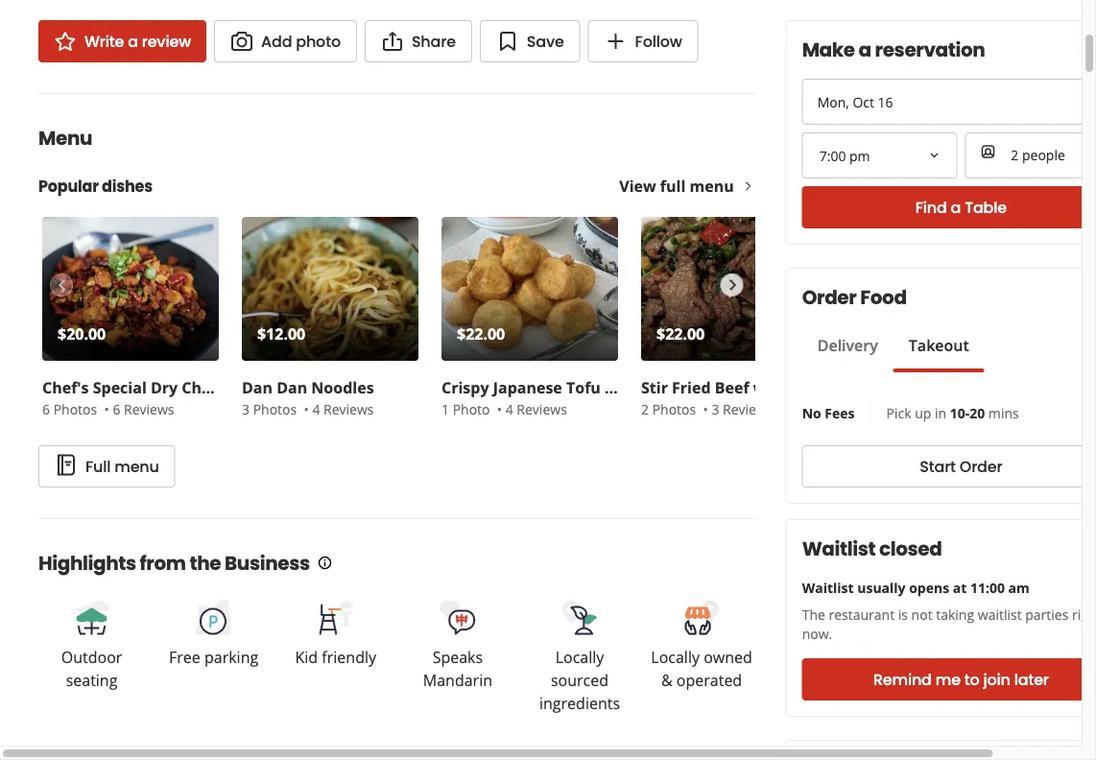 Task type: locate. For each thing, give the bounding box(es) containing it.
a for reservation
[[859, 36, 872, 63]]

0 horizontal spatial $22.00
[[457, 324, 505, 344]]

4 reviews down noodles
[[312, 400, 374, 418]]

2 locally from the left
[[651, 647, 700, 668]]

chef's special dry chili chicken image
[[42, 217, 219, 361]]

0 horizontal spatial 4 reviews
[[312, 400, 374, 418]]

0 horizontal spatial 6
[[42, 400, 50, 418]]

0 vertical spatial waitlist
[[803, 536, 876, 563]]

crispy japanese tofu with salted egg yolk 1 photo
[[442, 377, 760, 418]]

0 horizontal spatial 4
[[312, 400, 320, 418]]

6 down the special
[[113, 400, 120, 418]]

reviews down "japanese"
[[517, 400, 567, 418]]

popular
[[38, 175, 99, 197]]

24 share v2 image
[[381, 30, 404, 53]]

chef's
[[42, 377, 89, 398]]

2 3 from the left
[[712, 400, 720, 418]]

1 waitlist from the top
[[803, 536, 876, 563]]

photos down chicken
[[253, 400, 297, 418]]

a for review
[[128, 30, 138, 52]]

photos
[[53, 400, 97, 418], [253, 400, 297, 418], [653, 400, 696, 418]]

photos down salted
[[653, 400, 696, 418]]

3 photos from the left
[[653, 400, 696, 418]]

dan right chili
[[242, 377, 273, 398]]

operated
[[677, 670, 743, 691]]

2 6 from the left
[[113, 400, 120, 418]]

dan dan noodles image
[[242, 217, 419, 361]]

noodles
[[311, 377, 374, 398]]

1 horizontal spatial locally
[[651, 647, 700, 668]]

photos inside chef's special dry chili chicken 6 photos
[[53, 400, 97, 418]]

11:00
[[971, 579, 1005, 597]]

tab list
[[803, 334, 985, 373]]

stir fried beef with cilantro image
[[642, 217, 818, 361]]

kid friendly
[[295, 647, 376, 668]]

0 horizontal spatial 3
[[242, 400, 250, 418]]

previous image
[[50, 274, 71, 297]]

1 reviews from the left
[[124, 400, 174, 418]]

dishes
[[102, 175, 153, 197]]

$22.00
[[457, 324, 505, 344], [657, 324, 705, 344]]

4 for japanese
[[506, 400, 513, 418]]

order food
[[803, 284, 907, 311]]

1 horizontal spatial photos
[[253, 400, 297, 418]]

2 horizontal spatial a
[[951, 197, 961, 218]]

find a table link
[[803, 186, 1097, 229]]

photos inside stir fried beef with cilantro 2 photos
[[653, 400, 696, 418]]

1 horizontal spatial $22.00
[[657, 324, 705, 344]]

join
[[984, 669, 1011, 691]]

4 reviews from the left
[[723, 400, 774, 418]]

0 horizontal spatial locally
[[556, 647, 604, 668]]

4 reviews for noodles
[[312, 400, 374, 418]]

chicken
[[220, 377, 281, 398]]

crispy japanese tofu with salted egg yolk image
[[442, 217, 618, 361]]

locally inside locally owned & operated
[[651, 647, 700, 668]]

6 reviews
[[113, 400, 174, 418]]

with
[[754, 377, 788, 398]]

1 photos from the left
[[53, 400, 97, 418]]

locally owned & operated
[[651, 647, 753, 691]]

1 horizontal spatial order
[[960, 456, 1003, 478]]

1
[[442, 400, 449, 418]]

order right start
[[960, 456, 1003, 478]]

full
[[85, 456, 111, 477]]

1 horizontal spatial 3
[[712, 400, 720, 418]]

speaks mandarin
[[423, 647, 493, 691]]

later
[[1015, 669, 1049, 691]]

3 down the egg
[[712, 400, 720, 418]]

4 reviews
[[312, 400, 374, 418], [506, 400, 567, 418]]

in
[[935, 404, 947, 422]]

3 inside dan dan noodles 3 photos
[[242, 400, 250, 418]]

order
[[803, 284, 857, 311], [960, 456, 1003, 478]]

tofu
[[567, 377, 601, 398]]

1 horizontal spatial a
[[859, 36, 872, 63]]

1 vertical spatial order
[[960, 456, 1003, 478]]

up
[[915, 404, 932, 422]]

2 horizontal spatial photos
[[653, 400, 696, 418]]

waitlist closed
[[803, 536, 942, 563]]

2 photos from the left
[[253, 400, 297, 418]]

1 horizontal spatial 6
[[113, 400, 120, 418]]

reviews down "yolk"
[[723, 400, 774, 418]]

4 reviews down "japanese"
[[506, 400, 567, 418]]

next image
[[722, 274, 743, 297]]

2
[[642, 400, 649, 418]]

dan
[[242, 377, 273, 398], [277, 377, 308, 398]]

$22.00 up fried
[[657, 324, 705, 344]]

free_parking image
[[195, 599, 233, 637]]

mins
[[989, 404, 1020, 422]]

reviews
[[124, 400, 174, 418], [324, 400, 374, 418], [517, 400, 567, 418], [723, 400, 774, 418]]

crispy
[[442, 377, 489, 398]]

1 6 from the left
[[42, 400, 50, 418]]

6
[[42, 400, 50, 418], [113, 400, 120, 418]]

4 down "japanese"
[[506, 400, 513, 418]]

4 for dan
[[312, 400, 320, 418]]

None field
[[965, 133, 1097, 179], [804, 134, 956, 177], [965, 133, 1097, 179], [804, 134, 956, 177]]

0 horizontal spatial photos
[[53, 400, 97, 418]]

order up delivery
[[803, 284, 857, 311]]

locally inside the locally sourced ingredients
[[556, 647, 604, 668]]

friendly
[[322, 647, 376, 668]]

2 reviews from the left
[[324, 400, 374, 418]]

1 3 from the left
[[242, 400, 250, 418]]

the
[[190, 550, 221, 577]]

4 down noodles
[[312, 400, 320, 418]]

speaks
[[433, 647, 483, 668]]

24 add v2 image
[[605, 30, 628, 53]]

0 horizontal spatial a
[[128, 30, 138, 52]]

1 vertical spatial waitlist
[[803, 579, 854, 597]]

photo
[[296, 30, 341, 52]]

menu inside full menu link
[[114, 456, 159, 477]]

4 reviews for tofu
[[506, 400, 567, 418]]

reviews down noodles
[[324, 400, 374, 418]]

opens
[[910, 579, 950, 597]]

2 $22.00 from the left
[[657, 324, 705, 344]]

3 reviews from the left
[[517, 400, 567, 418]]

find a table
[[916, 197, 1007, 218]]

info icon image
[[318, 555, 333, 571], [318, 555, 333, 571]]

24 star v2 image
[[54, 30, 77, 53]]

owned
[[704, 647, 753, 668]]

1 locally from the left
[[556, 647, 604, 668]]

0 horizontal spatial order
[[803, 284, 857, 311]]

2 waitlist from the top
[[803, 579, 854, 597]]

photos for chef's
[[53, 400, 97, 418]]

1 horizontal spatial dan
[[277, 377, 308, 398]]

free parking
[[169, 647, 259, 668]]

3 down chicken
[[242, 400, 250, 418]]

photos for stir
[[653, 400, 696, 418]]

pick
[[887, 404, 912, 422]]

a
[[128, 30, 138, 52], [859, 36, 872, 63], [951, 197, 961, 218]]

dan left noodles
[[277, 377, 308, 398]]

4
[[312, 400, 320, 418], [506, 400, 513, 418]]

from
[[140, 550, 186, 577]]

reviews for noodles
[[324, 400, 374, 418]]

full
[[661, 176, 686, 196]]

yolk
[[727, 377, 760, 398]]

beef
[[715, 377, 750, 398]]

reviews down dry
[[124, 400, 174, 418]]

1 4 from the left
[[312, 400, 320, 418]]

parking
[[205, 647, 259, 668]]

1 horizontal spatial 4 reviews
[[506, 400, 567, 418]]

1 vertical spatial menu
[[114, 456, 159, 477]]

6 down chef's on the left of page
[[42, 400, 50, 418]]

photos down chef's on the left of page
[[53, 400, 97, 418]]

add
[[261, 30, 292, 52]]

0 vertical spatial menu
[[690, 176, 734, 196]]

waitlist up the
[[803, 579, 854, 597]]

1 4 reviews from the left
[[312, 400, 374, 418]]

follow button
[[588, 20, 699, 62]]

waitlist for waitlist closed
[[803, 536, 876, 563]]

reservation
[[875, 36, 986, 63]]

view full menu
[[620, 176, 734, 196]]

2 4 reviews from the left
[[506, 400, 567, 418]]

0 vertical spatial order
[[803, 284, 857, 311]]

$12.00
[[257, 324, 306, 344]]

kid_friendly image
[[317, 599, 355, 637]]

$22.00 up crispy
[[457, 324, 505, 344]]

locally up &
[[651, 647, 700, 668]]

a right make
[[859, 36, 872, 63]]

a right find
[[951, 197, 961, 218]]

0 horizontal spatial menu
[[114, 456, 159, 477]]

the
[[803, 605, 826, 624]]

menu left 14 chevron right outline image
[[690, 176, 734, 196]]

review
[[142, 30, 191, 52]]

menu element
[[15, 93, 854, 488]]

view
[[620, 176, 657, 196]]

locally up the sourced
[[556, 647, 604, 668]]

a right "write" on the top of page
[[128, 30, 138, 52]]

waitlist up usually
[[803, 536, 876, 563]]

chef's special dry chili chicken 6 photos
[[42, 377, 281, 418]]

6 inside chef's special dry chili chicken 6 photos
[[42, 400, 50, 418]]

2 4 from the left
[[506, 400, 513, 418]]

1 horizontal spatial 4
[[506, 400, 513, 418]]

waitlist inside waitlist usually opens at 11:00 am the restaurant is not taking waitlist parties righ
[[803, 579, 854, 597]]

location & hours element
[[38, 746, 755, 761]]

0 horizontal spatial dan
[[242, 377, 273, 398]]

locally
[[556, 647, 604, 668], [651, 647, 700, 668]]

make a reservation
[[803, 36, 986, 63]]

menu right full
[[114, 456, 159, 477]]

2 dan from the left
[[277, 377, 308, 398]]

1 $22.00 from the left
[[457, 324, 505, 344]]

order inside button
[[960, 456, 1003, 478]]

waitlist for waitlist usually opens at 11:00 am the restaurant is not taking waitlist parties righ
[[803, 579, 854, 597]]

photo
[[453, 400, 490, 418]]



Task type: describe. For each thing, give the bounding box(es) containing it.
reviews for dry
[[124, 400, 174, 418]]

photos inside dan dan noodles 3 photos
[[253, 400, 297, 418]]

reviews for beef
[[723, 400, 774, 418]]

chili
[[182, 377, 216, 398]]

table
[[965, 197, 1007, 218]]

dan dan noodles 3 photos
[[242, 377, 374, 418]]

start order button
[[803, 446, 1097, 488]]

parties
[[1026, 605, 1069, 624]]

save button
[[480, 20, 581, 62]]

24 save outline v2 image
[[496, 30, 519, 53]]

pick up in 10-20 mins
[[887, 404, 1020, 422]]

takeout
[[909, 335, 970, 356]]

seating
[[66, 670, 118, 691]]

ingredients
[[540, 693, 620, 714]]

3 reviews
[[712, 400, 774, 418]]

egg
[[697, 377, 723, 398]]

reviews for tofu
[[517, 400, 567, 418]]

outdoor
[[61, 647, 122, 668]]

24 camera v2 image
[[231, 30, 254, 53]]

10-
[[950, 404, 970, 422]]

dry
[[151, 377, 178, 398]]

stir
[[642, 377, 668, 398]]

full menu link
[[38, 446, 175, 488]]

find
[[916, 197, 947, 218]]

$20.00
[[58, 324, 106, 344]]

popular dishes
[[38, 175, 153, 197]]

24 menu v2 image
[[55, 454, 78, 477]]

save
[[527, 30, 564, 52]]

remind me to join later button
[[803, 659, 1097, 701]]

me
[[936, 669, 961, 691]]

a for table
[[951, 197, 961, 218]]

at
[[953, 579, 967, 597]]

$22.00 for japanese
[[457, 324, 505, 344]]

view full menu link
[[620, 176, 755, 196]]

is
[[899, 605, 908, 624]]

1 dan from the left
[[242, 377, 273, 398]]

free
[[169, 647, 201, 668]]

mandarin
[[423, 670, 493, 691]]

20
[[970, 404, 986, 422]]

fried
[[672, 377, 711, 398]]

waitlist usually opens at 11:00 am the restaurant is not taking waitlist parties righ
[[803, 579, 1097, 643]]

add photo link
[[214, 20, 357, 62]]

locally for owned
[[651, 647, 700, 668]]

highlights
[[38, 550, 136, 577]]

no fees
[[803, 404, 855, 422]]

highlights from the business
[[38, 550, 310, 577]]

write
[[85, 30, 124, 52]]

share button
[[365, 20, 472, 62]]

$22.00 for fried
[[657, 324, 705, 344]]

stir fried beef with cilantro 2 photos
[[642, 377, 854, 418]]

taking
[[937, 605, 975, 624]]

not
[[912, 605, 933, 624]]

delivery
[[818, 335, 879, 356]]

outdoor_seating_sponsored image
[[73, 599, 111, 637]]

restaurant
[[829, 605, 895, 624]]

&
[[662, 670, 673, 691]]

fees
[[825, 404, 855, 422]]

sourced
[[551, 670, 609, 691]]

no
[[803, 404, 822, 422]]

1 horizontal spatial menu
[[690, 176, 734, 196]]

locally sourced ingredients
[[540, 647, 620, 714]]

usually
[[858, 579, 906, 597]]

special
[[93, 377, 147, 398]]

outdoor seating
[[61, 647, 122, 691]]

salted
[[645, 377, 693, 398]]

follow
[[635, 30, 683, 52]]

locally for sourced
[[556, 647, 604, 668]]

make
[[803, 36, 855, 63]]

start order
[[920, 456, 1003, 478]]

am
[[1009, 579, 1030, 597]]

locally_sourced_ingredients image
[[561, 599, 599, 637]]

Select a date text field
[[803, 79, 1097, 125]]

14 chevron right outline image
[[742, 180, 755, 193]]

share
[[412, 30, 456, 52]]

write a review link
[[38, 20, 207, 62]]

tab list containing delivery
[[803, 334, 985, 373]]

japanese
[[493, 377, 563, 398]]

add photo
[[261, 30, 341, 52]]

remind
[[874, 669, 932, 691]]

full menu
[[85, 456, 159, 477]]

write a review
[[85, 30, 191, 52]]

cilantro
[[792, 377, 854, 398]]

righ
[[1073, 605, 1097, 624]]

takeout tab panel
[[803, 373, 985, 380]]

to
[[965, 669, 980, 691]]

speaks_mandarin image
[[439, 599, 477, 637]]

with
[[605, 377, 641, 398]]

remind me to join later
[[874, 669, 1049, 691]]

start
[[920, 456, 956, 478]]

kid
[[295, 647, 318, 668]]

locally_owned_operated image
[[683, 599, 721, 637]]



Task type: vqa. For each thing, say whether or not it's contained in the screenshot.


